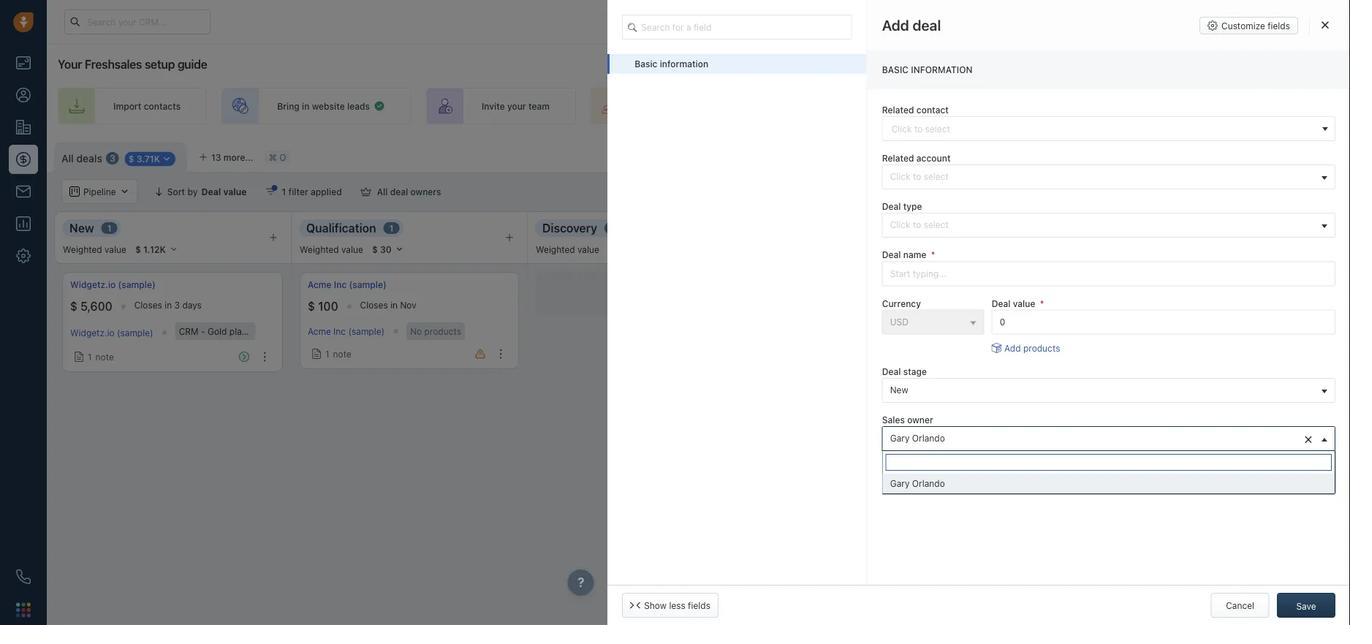 Task type: vqa. For each thing, say whether or not it's contained in the screenshot.
No calls... image
no



Task type: locate. For each thing, give the bounding box(es) containing it.
6
[[1100, 300, 1105, 310]]

1 vertical spatial techcave (sample) link
[[996, 327, 1073, 338]]

container_wx8msf4aqz5i3rn1 image down $ 3,200
[[999, 352, 1010, 362]]

1 horizontal spatial deal
[[874, 289, 892, 299]]

save
[[1296, 601, 1316, 611]]

1 horizontal spatial 1 note
[[325, 349, 351, 359]]

2 click to select from the top
[[890, 220, 949, 230]]

2 techcave from the top
[[996, 327, 1035, 338]]

customize fields
[[1222, 20, 1290, 31]]

new down deal stage
[[890, 385, 908, 395]]

1 gold from the left
[[208, 326, 227, 336]]

*
[[931, 250, 935, 260], [1040, 298, 1044, 308]]

1 horizontal spatial *
[[1040, 298, 1044, 308]]

1 vertical spatial gary orlando
[[890, 478, 945, 489]]

1 widgetz.io (sample) link from the top
[[70, 279, 156, 291]]

1 vertical spatial acme inc (sample) link
[[308, 326, 385, 336]]

⌘ o
[[269, 152, 286, 162]]

techcave (sample)
[[996, 280, 1075, 290], [996, 327, 1073, 338]]

freshsales
[[85, 57, 142, 71]]

- down 'closes in 6 days'
[[1121, 326, 1125, 336]]

fields inside button
[[1268, 20, 1290, 31]]

0 vertical spatial click to select button
[[882, 165, 1336, 189]]

techcave (sample) link up add products
[[996, 327, 1073, 338]]

container_wx8msf4aqz5i3rn1 image down $ 100
[[311, 349, 322, 359]]

click to select button up start typing... text box
[[882, 213, 1336, 238]]

$ left 100 in the left of the page
[[308, 299, 315, 313]]

gary inside dialog
[[890, 433, 910, 443]]

0 vertical spatial techcave
[[996, 280, 1035, 290]]

plan
[[229, 326, 247, 336], [1150, 326, 1167, 336]]

click to select down type
[[890, 220, 949, 230]]

1 crm from the left
[[179, 326, 199, 336]]

3 inside all deals 3
[[110, 153, 115, 163]]

1 click to select button from the top
[[882, 165, 1336, 189]]

click to select for type
[[890, 220, 949, 230]]

closes in 3 days
[[134, 300, 202, 310]]

crm down closes in 3 days at the left of page
[[179, 326, 199, 336]]

0 horizontal spatial all
[[61, 152, 74, 164]]

2 days from the left
[[1108, 300, 1127, 310]]

0 horizontal spatial note
[[95, 352, 114, 362]]

1 vertical spatial inc
[[333, 326, 346, 336]]

2 related from the top
[[882, 153, 914, 163]]

2 select from the top
[[924, 220, 949, 230]]

* right name
[[931, 250, 935, 260]]

closes in 6 days
[[1060, 300, 1127, 310]]

add inside dialog
[[1004, 343, 1021, 353]]

1 acme from the top
[[308, 280, 332, 290]]

no
[[410, 326, 422, 336]]

basic up create sales sequence
[[882, 64, 909, 75]]

1 vertical spatial to
[[913, 220, 921, 230]]

2 gold from the left
[[1128, 326, 1147, 336]]

closes for 100
[[360, 300, 388, 310]]

related account
[[882, 153, 951, 163]]

1 horizontal spatial container_wx8msf4aqz5i3rn1 image
[[311, 349, 322, 359]]

search image
[[628, 21, 643, 33]]

information up sequence on the right of page
[[911, 64, 973, 75]]

1 note for $ 5,600
[[88, 352, 114, 362]]

basic information up sequence on the right of page
[[882, 64, 973, 75]]

1 vertical spatial related
[[882, 153, 914, 163]]

1 vertical spatial products
[[1023, 343, 1060, 353]]

0 horizontal spatial *
[[931, 250, 935, 260]]

select up name
[[924, 220, 949, 230]]

0 vertical spatial acme
[[308, 280, 332, 290]]

1 vertical spatial gary
[[890, 478, 910, 489]]

add deal
[[882, 16, 941, 34]]

* for deal name *
[[931, 250, 935, 260]]

1 vertical spatial click to select
[[890, 220, 949, 230]]

deal left value
[[992, 298, 1011, 308]]

click to select
[[890, 171, 949, 182], [890, 220, 949, 230]]

Search your CRM... text field
[[64, 10, 211, 34]]

to down "related account" on the right top
[[913, 171, 921, 182]]

1 techcave (sample) from the top
[[996, 280, 1075, 290]]

container_wx8msf4aqz5i3rn1 image for 100
[[311, 349, 322, 359]]

deal up usd on the bottom of the page
[[874, 289, 892, 299]]

inc down 100 in the left of the page
[[333, 326, 346, 336]]

create sales sequence link
[[793, 88, 970, 124]]

0 horizontal spatial -
[[201, 326, 205, 336]]

techcave (sample) link up value
[[996, 279, 1075, 291]]

2 techcave (sample) link from the top
[[996, 327, 1073, 338]]

deal for add
[[874, 289, 892, 299]]

products
[[424, 326, 461, 336], [1023, 343, 1060, 353]]

0 horizontal spatial container_wx8msf4aqz5i3rn1 image
[[74, 352, 84, 362]]

0 vertical spatial gary orlando
[[890, 433, 945, 443]]

1 vertical spatial techcave (sample)
[[996, 327, 1073, 338]]

1 vertical spatial deal
[[874, 289, 892, 299]]

widgetz.io (sample) up 5,600
[[70, 280, 156, 290]]

filter
[[288, 186, 308, 197]]

1 vertical spatial new
[[890, 385, 908, 395]]

to
[[913, 171, 921, 182], [913, 220, 921, 230]]

widgetz.io (sample) down 5,600
[[70, 327, 153, 338]]

0 horizontal spatial 1 note
[[88, 352, 114, 362]]

1 horizontal spatial basic information
[[882, 64, 973, 75]]

closes left "6"
[[1060, 300, 1088, 310]]

gary orlando inside option
[[890, 478, 945, 489]]

1 note down 3,200
[[1013, 352, 1039, 362]]

* right value
[[1040, 298, 1044, 308]]

and
[[1187, 186, 1203, 197]]

add for add products
[[1004, 343, 1021, 353]]

0 vertical spatial click
[[890, 171, 910, 182]]

2 $ from the left
[[308, 299, 315, 313]]

dea
[[1337, 289, 1350, 299]]

1 gary from the top
[[890, 433, 910, 443]]

0 horizontal spatial crm - gold plan monthly (sample)
[[179, 326, 321, 336]]

0 vertical spatial inc
[[334, 280, 347, 290]]

0 vertical spatial 3
[[110, 153, 115, 163]]

0 vertical spatial related
[[882, 105, 914, 115]]

1 horizontal spatial -
[[1121, 326, 1125, 336]]

select for deal type
[[924, 220, 949, 230]]

click down "related account" on the right top
[[890, 171, 910, 182]]

acme up $ 100
[[308, 280, 332, 290]]

0 vertical spatial widgetz.io (sample)
[[70, 280, 156, 290]]

add left "currency"
[[855, 289, 871, 299]]

1 vertical spatial click to select button
[[882, 213, 1336, 238]]

container_wx8msf4aqz5i3rn1 image right applied
[[361, 186, 371, 197]]

1 left filter at the left of the page
[[282, 186, 286, 197]]

widgetz.io (sample)
[[70, 280, 156, 290], [70, 327, 153, 338]]

days for $ 3,200
[[1108, 300, 1127, 310]]

1 horizontal spatial gold
[[1128, 326, 1147, 336]]

1 vertical spatial acme
[[308, 326, 331, 336]]

related
[[882, 105, 914, 115], [882, 153, 914, 163]]

1 $ from the left
[[70, 299, 77, 313]]

your
[[58, 57, 82, 71]]

gary inside option
[[890, 478, 910, 489]]

acme
[[308, 280, 332, 290], [308, 326, 331, 336]]

1 vertical spatial select
[[924, 220, 949, 230]]

click to select down "related account" on the right top
[[890, 171, 949, 182]]

-
[[201, 326, 205, 336], [1121, 326, 1125, 336]]

closes left nov
[[360, 300, 388, 310]]

acme inc (sample) up 100 in the left of the page
[[308, 280, 387, 290]]

1 horizontal spatial new
[[890, 385, 908, 395]]

0 vertical spatial acme inc (sample)
[[308, 280, 387, 290]]

13 more...
[[211, 152, 253, 162]]

$
[[70, 299, 77, 313], [308, 299, 315, 313], [996, 299, 1003, 313]]

1 - from the left
[[201, 326, 205, 336]]

applied
[[311, 186, 342, 197]]

2 click to select button from the top
[[882, 213, 1336, 238]]

dialog
[[608, 0, 1350, 625]]

1 horizontal spatial 3
[[174, 300, 180, 310]]

send email image
[[1205, 16, 1216, 28]]

1 vertical spatial click
[[890, 220, 910, 230]]

select
[[924, 171, 949, 182], [924, 220, 949, 230]]

0 horizontal spatial crm
[[179, 326, 199, 336]]

1 days from the left
[[182, 300, 202, 310]]

1 vertical spatial *
[[1040, 298, 1044, 308]]

customize fields button
[[1200, 17, 1298, 34]]

1 horizontal spatial products
[[1023, 343, 1060, 353]]

0 vertical spatial products
[[424, 326, 461, 336]]

click to select button for related account
[[882, 165, 1336, 189]]

0 vertical spatial techcave (sample) link
[[996, 279, 1075, 291]]

1 inc from the top
[[334, 280, 347, 290]]

account
[[917, 153, 951, 163]]

deal left name
[[882, 250, 901, 260]]

note down 100 in the left of the page
[[333, 349, 351, 359]]

techcave (sample) link
[[996, 279, 1075, 291], [996, 327, 1073, 338]]

0 vertical spatial deal
[[390, 186, 408, 197]]

inc up 100 in the left of the page
[[334, 280, 347, 290]]

0 vertical spatial widgetz.io (sample) link
[[70, 279, 156, 291]]

1 note down 100 in the left of the page
[[325, 349, 351, 359]]

1 to from the top
[[913, 171, 921, 182]]

basic information
[[635, 59, 708, 69], [882, 64, 973, 75]]

1 vertical spatial widgetz.io
[[70, 327, 114, 338]]

fields right what's new "image"
[[1268, 20, 1290, 31]]

0 horizontal spatial basic information
[[635, 59, 708, 69]]

1 horizontal spatial note
[[333, 349, 351, 359]]

phone image
[[16, 569, 31, 584]]

$ left 5,600
[[70, 299, 77, 313]]

$ for $ 100
[[308, 299, 315, 313]]

in left "6"
[[1090, 300, 1097, 310]]

information down search for a field text box
[[660, 59, 708, 69]]

0 horizontal spatial new
[[69, 221, 94, 235]]

2 acme inc (sample) from the top
[[308, 326, 385, 336]]

click to select button
[[882, 165, 1336, 189], [882, 213, 1336, 238]]

1 horizontal spatial days
[[1108, 300, 1127, 310]]

0 vertical spatial fields
[[1268, 20, 1290, 31]]

techcave
[[996, 280, 1035, 290], [996, 327, 1035, 338]]

2 acme inc (sample) link from the top
[[308, 326, 385, 336]]

basic
[[635, 59, 657, 69], [882, 64, 909, 75]]

crm
[[179, 326, 199, 336], [1099, 326, 1119, 336]]

1 select from the top
[[924, 171, 949, 182]]

0 vertical spatial to
[[913, 171, 921, 182]]

monthly for 5,600
[[249, 326, 283, 336]]

container_wx8msf4aqz5i3rn1 image down $ 5,600
[[74, 352, 84, 362]]

0 vertical spatial widgetz.io
[[70, 280, 116, 290]]

2 plan from the left
[[1150, 326, 1167, 336]]

1 gary orlando from the top
[[890, 433, 945, 443]]

1 down all deals 3
[[107, 223, 112, 233]]

click for deal
[[890, 220, 910, 230]]

information
[[660, 59, 708, 69], [911, 64, 973, 75]]

container_wx8msf4aqz5i3rn1 image left quotas
[[1140, 186, 1151, 197]]

1 horizontal spatial plan
[[1150, 326, 1167, 336]]

closes
[[134, 300, 162, 310], [360, 300, 388, 310], [1060, 300, 1088, 310]]

3 $ from the left
[[996, 299, 1003, 313]]

1 closes from the left
[[134, 300, 162, 310]]

1 techcave from the top
[[996, 280, 1035, 290]]

0 vertical spatial select
[[924, 171, 949, 182]]

click to select button for deal type
[[882, 213, 1336, 238]]

0 horizontal spatial 3
[[110, 153, 115, 163]]

1 down $ 5,600
[[88, 352, 92, 362]]

new button
[[882, 378, 1336, 403]]

fields
[[1268, 20, 1290, 31], [688, 600, 711, 610]]

deal left stage
[[882, 366, 901, 377]]

techcave up deal value * on the top of the page
[[996, 280, 1035, 290]]

0 vertical spatial techcave (sample)
[[996, 280, 1075, 290]]

acme inc (sample) link up 100 in the left of the page
[[308, 279, 387, 291]]

13 more... button
[[191, 147, 262, 167]]

1 vertical spatial orlando
[[912, 478, 945, 489]]

1 monthly from the left
[[249, 326, 283, 336]]

1 acme inc (sample) link from the top
[[308, 279, 387, 291]]

container_wx8msf4aqz5i3rn1 image
[[373, 100, 385, 112], [266, 186, 276, 197], [361, 186, 371, 197], [1140, 186, 1151, 197]]

add
[[855, 289, 871, 299], [1318, 289, 1335, 299], [1004, 343, 1021, 353]]

acme inc (sample) link down 100 in the left of the page
[[308, 326, 385, 336]]

deal inside button
[[390, 186, 408, 197]]

0 horizontal spatial monthly
[[249, 326, 283, 336]]

gold for $ 5,600
[[208, 326, 227, 336]]

1 horizontal spatial crm - gold plan monthly (sample)
[[1099, 326, 1242, 336]]

2 gary from the top
[[890, 478, 910, 489]]

0 vertical spatial acme inc (sample) link
[[308, 279, 387, 291]]

2 inc from the top
[[333, 326, 346, 336]]

orlando
[[912, 433, 945, 443], [912, 478, 945, 489]]

deal left owners at the left
[[390, 186, 408, 197]]

0 horizontal spatial days
[[182, 300, 202, 310]]

plan for 5,600
[[229, 326, 247, 336]]

all left owners at the left
[[377, 186, 388, 197]]

products for no products
[[424, 326, 461, 336]]

monthly
[[249, 326, 283, 336], [1170, 326, 1203, 336]]

note down 5,600
[[95, 352, 114, 362]]

0 horizontal spatial deal
[[390, 186, 408, 197]]

container_wx8msf4aqz5i3rn1 image right "leads"
[[373, 100, 385, 112]]

3 for in
[[174, 300, 180, 310]]

1 note down 5,600
[[88, 352, 114, 362]]

deal left type
[[882, 201, 901, 212]]

in right bring
[[302, 101, 310, 111]]

gary
[[890, 433, 910, 443], [890, 478, 910, 489]]

0 horizontal spatial products
[[424, 326, 461, 336]]

acme down $ 100
[[308, 326, 331, 336]]

note
[[333, 349, 351, 359], [95, 352, 114, 362], [1021, 352, 1039, 362]]

new down all deals link
[[69, 221, 94, 235]]

in right 5,600
[[165, 300, 172, 310]]

crm - gold plan monthly (sample) for $ 3,200
[[1099, 326, 1242, 336]]

2 orlando from the top
[[912, 478, 945, 489]]

0 vertical spatial gary
[[890, 433, 910, 443]]

add
[[882, 16, 909, 34]]

closes in nov
[[360, 300, 416, 310]]

close image
[[1322, 20, 1329, 29]]

1 related from the top
[[882, 105, 914, 115]]

0 vertical spatial click to select
[[890, 171, 949, 182]]

- down closes in 3 days at the left of page
[[201, 326, 205, 336]]

1 vertical spatial 3
[[174, 300, 180, 310]]

techcave (sample) up add products
[[996, 327, 1073, 338]]

click down the deal type
[[890, 220, 910, 230]]

techcave up "add products" link
[[996, 327, 1035, 338]]

1 click to select from the top
[[890, 171, 949, 182]]

container_wx8msf4aqz5i3rn1 image inside '1 filter applied' button
[[266, 186, 276, 197]]

1 down the all deal owners button
[[389, 223, 394, 233]]

all left deals
[[61, 152, 74, 164]]

deal
[[390, 186, 408, 197], [874, 289, 892, 299]]

widgetz.io (sample) link up 5,600
[[70, 279, 156, 291]]

1 vertical spatial widgetz.io (sample) link
[[70, 327, 153, 338]]

0 horizontal spatial $
[[70, 299, 77, 313]]

0 horizontal spatial fields
[[688, 600, 711, 610]]

0 vertical spatial *
[[931, 250, 935, 260]]

0 horizontal spatial add
[[855, 289, 871, 299]]

1 vertical spatial acme inc (sample)
[[308, 326, 385, 336]]

closes right 5,600
[[134, 300, 162, 310]]

1 vertical spatial all
[[377, 186, 388, 197]]

0 vertical spatial orlando
[[912, 433, 945, 443]]

2 to from the top
[[913, 220, 921, 230]]

in for $ 100
[[390, 300, 398, 310]]

1 horizontal spatial $
[[308, 299, 315, 313]]

less
[[669, 600, 685, 610]]

acme inc (sample) link
[[308, 279, 387, 291], [308, 326, 385, 336]]

all deal owners button
[[351, 179, 451, 204]]

widgetz.io down $ 5,600
[[70, 327, 114, 338]]

1 click from the top
[[890, 171, 910, 182]]

add for add dea
[[1318, 289, 1335, 299]]

1 plan from the left
[[229, 326, 247, 336]]

1
[[282, 186, 286, 197], [107, 223, 112, 233], [389, 223, 394, 233], [325, 349, 329, 359], [88, 352, 92, 362], [1013, 352, 1017, 362]]

inc
[[334, 280, 347, 290], [333, 326, 346, 336]]

None search field
[[622, 15, 852, 39], [886, 454, 1332, 471], [622, 15, 852, 39], [886, 454, 1332, 471]]

1 crm - gold plan monthly (sample) from the left
[[179, 326, 321, 336]]

container_wx8msf4aqz5i3rn1 image
[[311, 349, 322, 359], [74, 352, 84, 362], [999, 352, 1010, 362]]

(sample)
[[118, 280, 156, 290], [349, 280, 387, 290], [1038, 280, 1075, 290], [348, 326, 385, 336], [285, 326, 321, 336], [1205, 326, 1242, 336], [117, 327, 153, 338], [1037, 327, 1073, 338]]

acme inc (sample) down 100 in the left of the page
[[308, 326, 385, 336]]

add left dea
[[1318, 289, 1335, 299]]

2 click from the top
[[890, 220, 910, 230]]

0 horizontal spatial plan
[[229, 326, 247, 336]]

3 closes from the left
[[1060, 300, 1088, 310]]

2 - from the left
[[1121, 326, 1125, 336]]

widgetz.io (sample) link
[[70, 279, 156, 291], [70, 327, 153, 338]]

$ 100
[[308, 299, 338, 313]]

basic information down search image
[[635, 59, 708, 69]]

1 vertical spatial widgetz.io (sample)
[[70, 327, 153, 338]]

fields right "less"
[[688, 600, 711, 610]]

new
[[69, 221, 94, 235], [890, 385, 908, 395]]

in for $ 3,200
[[1090, 300, 1097, 310]]

acme inc (sample)
[[308, 280, 387, 290], [308, 326, 385, 336]]

2 gary orlando from the top
[[890, 478, 945, 489]]

container_wx8msf4aqz5i3rn1 image inside bring in website leads link
[[373, 100, 385, 112]]

quotas
[[1154, 186, 1185, 197]]

2 crm - gold plan monthly (sample) from the left
[[1099, 326, 1242, 336]]

0 horizontal spatial closes
[[134, 300, 162, 310]]

1 widgetz.io from the top
[[70, 280, 116, 290]]

$ left 3,200
[[996, 299, 1003, 313]]

$ 3,200
[[996, 299, 1038, 313]]

1 vertical spatial fields
[[688, 600, 711, 610]]

all deals 3
[[61, 152, 115, 164]]

deal for deal stage
[[882, 366, 901, 377]]

products down 3,200
[[1023, 343, 1060, 353]]

2 horizontal spatial closes
[[1060, 300, 1088, 310]]

Start typing... text field
[[882, 261, 1336, 286]]

widgetz.io (sample) link down 5,600
[[70, 327, 153, 338]]

2 horizontal spatial add
[[1318, 289, 1335, 299]]

contact
[[917, 105, 949, 115]]

1 horizontal spatial all
[[377, 186, 388, 197]]

* for deal value *
[[1040, 298, 1044, 308]]

products right no
[[424, 326, 461, 336]]

2 crm from the left
[[1099, 326, 1119, 336]]

cancel button
[[1211, 593, 1269, 618]]

crm down "6"
[[1099, 326, 1119, 336]]

crm for $ 3,200
[[1099, 326, 1119, 336]]

1 horizontal spatial monthly
[[1170, 326, 1203, 336]]

widgetz.io
[[70, 280, 116, 290], [70, 327, 114, 338]]

all
[[61, 152, 74, 164], [377, 186, 388, 197]]

gold
[[208, 326, 227, 336], [1128, 326, 1147, 336]]

1 horizontal spatial basic
[[882, 64, 909, 75]]

add down $ 3,200
[[1004, 343, 1021, 353]]

select down account
[[924, 171, 949, 182]]

2 monthly from the left
[[1170, 326, 1203, 336]]

days
[[182, 300, 202, 310], [1108, 300, 1127, 310]]

products inside dialog
[[1023, 343, 1060, 353]]

forecasting
[[1205, 186, 1255, 197]]

0 horizontal spatial gold
[[208, 326, 227, 336]]

crm - gold plan monthly (sample)
[[179, 326, 321, 336], [1099, 326, 1242, 336]]

2 closes from the left
[[360, 300, 388, 310]]

1 vertical spatial techcave
[[996, 327, 1035, 338]]

2 horizontal spatial $
[[996, 299, 1003, 313]]

1 horizontal spatial fields
[[1268, 20, 1290, 31]]

widgetz.io up $ 5,600
[[70, 280, 116, 290]]

note down 3,200
[[1021, 352, 1039, 362]]

in left nov
[[390, 300, 398, 310]]

basic down search image
[[635, 59, 657, 69]]

container_wx8msf4aqz5i3rn1 image left filter at the left of the page
[[266, 186, 276, 197]]

1 horizontal spatial closes
[[360, 300, 388, 310]]

all inside button
[[377, 186, 388, 197]]

click to select button down 'click to select' search field
[[882, 165, 1336, 189]]

your
[[507, 101, 526, 111]]

1 horizontal spatial information
[[911, 64, 973, 75]]

to down type
[[913, 220, 921, 230]]

techcave (sample) up value
[[996, 280, 1075, 290]]

0 vertical spatial new
[[69, 221, 94, 235]]



Task type: describe. For each thing, give the bounding box(es) containing it.
×
[[1304, 429, 1313, 446]]

value
[[1013, 298, 1035, 308]]

new inside button
[[890, 385, 908, 395]]

owner
[[907, 415, 933, 425]]

deal name *
[[882, 250, 935, 260]]

leads
[[347, 101, 370, 111]]

currency
[[882, 298, 921, 308]]

qualification
[[306, 221, 376, 235]]

owners
[[411, 186, 441, 197]]

to for account
[[913, 171, 921, 182]]

container_wx8msf4aqz5i3rn1 image inside the all deal owners button
[[361, 186, 371, 197]]

13
[[211, 152, 221, 162]]

0 horizontal spatial basic
[[635, 59, 657, 69]]

note for $ 100
[[333, 349, 351, 359]]

deal for deal value *
[[992, 298, 1011, 308]]

Search field
[[1271, 179, 1344, 204]]

your freshsales setup guide
[[58, 57, 207, 71]]

acme inside acme inc (sample) link
[[308, 280, 332, 290]]

usd button
[[882, 310, 984, 334]]

deal stage
[[882, 366, 927, 377]]

all deal owners
[[377, 186, 441, 197]]

freshworks switcher image
[[16, 603, 31, 617]]

discovery
[[542, 221, 597, 235]]

add for add deal
[[855, 289, 871, 299]]

basic information link
[[608, 54, 867, 74]]

1 widgetz.io (sample) from the top
[[70, 280, 156, 290]]

import contacts link
[[58, 88, 207, 124]]

click for related
[[890, 171, 910, 182]]

container_wx8msf4aqz5i3rn1 image for 5,600
[[74, 352, 84, 362]]

1 acme inc (sample) from the top
[[308, 280, 387, 290]]

note for $ 5,600
[[95, 352, 114, 362]]

1 inside button
[[282, 186, 286, 197]]

days for $ 5,600
[[182, 300, 202, 310]]

click to select for account
[[890, 171, 949, 182]]

to for type
[[913, 220, 921, 230]]

import
[[113, 101, 141, 111]]

quotas and forecasting
[[1154, 186, 1255, 197]]

1 down $ 3,200
[[1013, 352, 1017, 362]]

2 acme from the top
[[308, 326, 331, 336]]

Click to select search field
[[882, 116, 1336, 141]]

bring in website leads
[[277, 101, 370, 111]]

gary orlando option
[[883, 474, 1335, 493]]

0 horizontal spatial information
[[660, 59, 708, 69]]

all for deals
[[61, 152, 74, 164]]

1 filter applied
[[282, 186, 342, 197]]

container_wx8msf4aqz5i3rn1 image inside quotas and forecasting link
[[1140, 186, 1151, 197]]

5,600
[[80, 299, 112, 313]]

orlando inside option
[[912, 478, 945, 489]]

1 orlando from the top
[[912, 433, 945, 443]]

plan for 3,200
[[1150, 326, 1167, 336]]

no products
[[410, 326, 461, 336]]

invite your team
[[482, 101, 550, 111]]

cancel
[[1226, 600, 1254, 610]]

100
[[318, 299, 338, 313]]

website
[[312, 101, 345, 111]]

2 widgetz.io (sample) from the top
[[70, 327, 153, 338]]

related contact
[[882, 105, 949, 115]]

inc inside acme inc (sample) link
[[334, 280, 347, 290]]

add dea
[[1318, 289, 1350, 299]]

sales owner
[[882, 415, 933, 425]]

name
[[903, 250, 927, 260]]

1 note for $ 100
[[325, 349, 351, 359]]

0
[[610, 223, 616, 233]]

- for $ 3,200
[[1121, 326, 1125, 336]]

customize
[[1222, 20, 1265, 31]]

fields inside button
[[688, 600, 711, 610]]

create
[[848, 101, 876, 111]]

invite your team link
[[426, 88, 576, 124]]

usd
[[890, 317, 909, 327]]

⌘
[[269, 152, 277, 162]]

stage
[[903, 366, 927, 377]]

1 down 100 in the left of the page
[[325, 349, 329, 359]]

sequence
[[903, 101, 944, 111]]

deal for all
[[390, 186, 408, 197]]

nov
[[400, 300, 416, 310]]

2 horizontal spatial 1 note
[[1013, 352, 1039, 362]]

products for add products
[[1023, 343, 1060, 353]]

bring in website leads link
[[222, 88, 412, 124]]

team
[[528, 101, 550, 111]]

2 horizontal spatial container_wx8msf4aqz5i3rn1 image
[[999, 352, 1010, 362]]

quotas and forecasting link
[[1140, 179, 1270, 204]]

sales
[[882, 415, 905, 425]]

type
[[903, 201, 922, 212]]

3,200
[[1006, 299, 1038, 313]]

add products link
[[992, 342, 1060, 354]]

dialog containing add deal
[[608, 0, 1350, 625]]

deal for deal name *
[[882, 250, 901, 260]]

Enter value number field
[[992, 310, 1336, 334]]

create sales sequence
[[848, 101, 944, 111]]

1 filter applied button
[[256, 179, 351, 204]]

all deals link
[[61, 151, 102, 166]]

$ 5,600
[[70, 299, 112, 313]]

related for related contact
[[882, 105, 914, 115]]

2 widgetz.io from the top
[[70, 327, 114, 338]]

add products
[[1004, 343, 1060, 353]]

deal
[[913, 16, 941, 34]]

what's new image
[[1244, 18, 1254, 28]]

guide
[[177, 57, 207, 71]]

crm for $ 5,600
[[179, 326, 199, 336]]

crm - gold plan monthly (sample) for $ 5,600
[[179, 326, 321, 336]]

2 techcave (sample) from the top
[[996, 327, 1073, 338]]

import contacts
[[113, 101, 181, 111]]

more...
[[224, 152, 253, 162]]

sales
[[879, 101, 901, 111]]

2 widgetz.io (sample) link from the top
[[70, 327, 153, 338]]

show
[[644, 600, 667, 610]]

1 techcave (sample) link from the top
[[996, 279, 1075, 291]]

closes for 3,200
[[1060, 300, 1088, 310]]

closes for 5,600
[[134, 300, 162, 310]]

deal type
[[882, 201, 922, 212]]

gary orlando list box
[[883, 474, 1335, 493]]

- for $ 5,600
[[201, 326, 205, 336]]

show less fields
[[644, 600, 711, 610]]

related for related account
[[882, 153, 914, 163]]

all for deal
[[377, 186, 388, 197]]

$ for $ 3,200
[[996, 299, 1003, 313]]

setup
[[145, 57, 175, 71]]

deals
[[76, 152, 102, 164]]

add deal
[[855, 289, 892, 299]]

gold for $ 3,200
[[1128, 326, 1147, 336]]

2 horizontal spatial note
[[1021, 352, 1039, 362]]

monthly for 3,200
[[1170, 326, 1203, 336]]

select for related account
[[924, 171, 949, 182]]

invite
[[482, 101, 505, 111]]

contacts
[[144, 101, 181, 111]]

show less fields button
[[622, 593, 719, 618]]

Search for a field text field
[[622, 15, 852, 39]]

save button
[[1277, 593, 1336, 618]]

phone element
[[9, 562, 38, 591]]

bring
[[277, 101, 300, 111]]

3 for deals
[[110, 153, 115, 163]]

$ for $ 5,600
[[70, 299, 77, 313]]

deal value *
[[992, 298, 1044, 308]]

in for $ 5,600
[[165, 300, 172, 310]]

deal for deal type
[[882, 201, 901, 212]]



